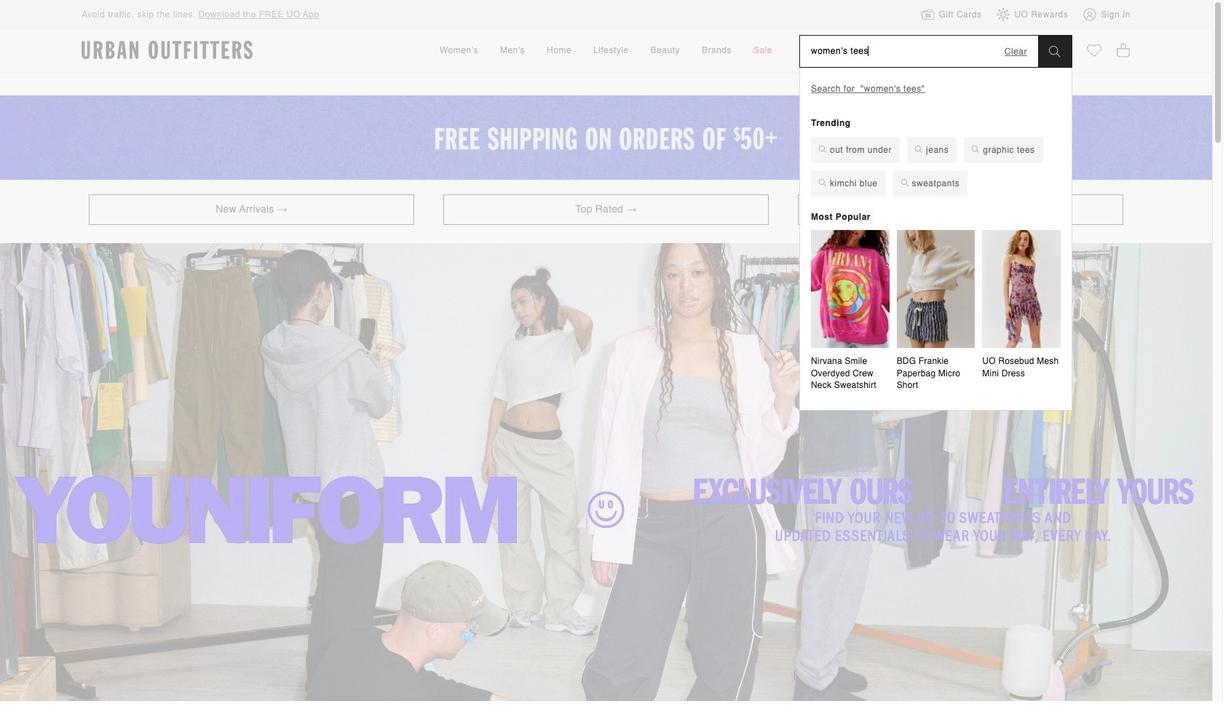 Task type: describe. For each thing, give the bounding box(es) containing it.
free ship image
[[0, 95, 1213, 180]]

search image
[[1050, 46, 1061, 57]]

favorites image
[[1087, 42, 1102, 58]]



Task type: vqa. For each thing, say whether or not it's contained in the screenshot.
UO Rosebud Mesh Mini Dress image
yes



Task type: locate. For each thing, give the bounding box(es) containing it.
my shopping bag image
[[1117, 42, 1131, 58]]

shop youniform image
[[0, 243, 1213, 701]]

group
[[811, 230, 1061, 396]]

None search field
[[800, 36, 1039, 67]]

nirvana smile overdyed crew neck sweatshirt image
[[811, 230, 890, 348]]

uo rosebud mesh mini dress image
[[983, 230, 1061, 348]]

urban outfitters image
[[82, 41, 253, 60]]

trending group
[[811, 137, 1061, 204]]

main navigation element
[[309, 29, 904, 73]]

Search text field
[[800, 36, 1005, 67]]

bdg frankie paperbag micro short image
[[897, 230, 976, 348]]



